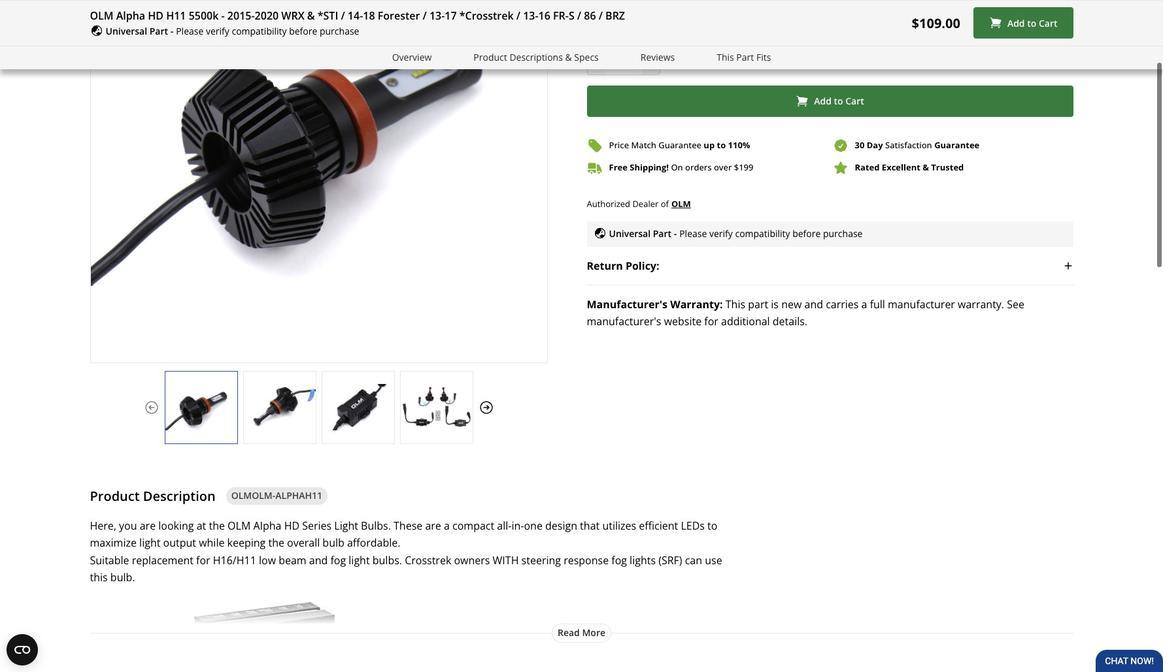 Task type: describe. For each thing, give the bounding box(es) containing it.
product description
[[90, 487, 216, 505]]

1 vertical spatial compatibility
[[735, 228, 790, 240]]

details.
[[773, 314, 808, 329]]

in-
[[512, 519, 524, 534]]

overview link
[[392, 50, 432, 65]]

crosstrek
[[405, 554, 451, 568]]

manufacturer's
[[587, 314, 661, 329]]

reviews
[[641, 51, 675, 63]]

increment image
[[644, 53, 657, 66]]

day
[[788, 52, 806, 67]]

manufacturer
[[888, 297, 955, 312]]

cart for bottommost add to cart "button"
[[846, 95, 864, 107]]

full inside this part is new and carries a full manufacturer warranty. see manufacturer's website for additional details.
[[870, 297, 885, 312]]

hd inside here, you are looking at the olm aipha hd series light bulbs. these are a compact all-in-one design that utilizes efficient leds to maximize light output while keeping the overall bulb affordable. suitable replacement for h16/h11 low beam and fog light bulbs.  crosstrek owners with steering response fog lights (srf) can use this bulb.
[[284, 519, 299, 534]]

compact
[[452, 519, 494, 534]]

olm inside here, you are looking at the olm aipha hd series light bulbs. these are a compact all-in-one design that utilizes efficient leds to maximize light output while keeping the overall bulb affordable. suitable replacement for h16/h11 low beam and fog light bulbs.  crosstrek owners with steering response fog lights (srf) can use this bulb.
[[228, 519, 251, 534]]

cart for the top add to cart "button"
[[1039, 17, 1058, 29]]

brz
[[605, 8, 625, 23]]

30
[[855, 140, 865, 151]]

to inside here, you are looking at the olm aipha hd series light bulbs. these are a compact all-in-one design that utilizes efficient leds to maximize light output while keeping the overall bulb affordable. suitable replacement for h16/h11 low beam and fog light bulbs.  crosstrek owners with steering response fog lights (srf) can use this bulb.
[[707, 519, 717, 534]]

14-
[[348, 8, 363, 23]]

day
[[867, 140, 883, 151]]

2015-
[[227, 8, 255, 23]]

see
[[1007, 297, 1025, 312]]

1 horizontal spatial add
[[1007, 17, 1025, 29]]

aipha
[[253, 519, 281, 534]]

0 vertical spatial before
[[289, 25, 317, 37]]

0 horizontal spatial -
[[170, 25, 173, 37]]

5500k
[[189, 8, 219, 23]]

0 vertical spatial please
[[176, 25, 204, 37]]

more
[[582, 627, 605, 639]]

0 vertical spatial &
[[307, 8, 315, 23]]

these
[[394, 519, 423, 534]]

fr-
[[553, 8, 569, 23]]

$199
[[734, 162, 754, 174]]

up
[[704, 140, 715, 151]]

a inside here, you are looking at the olm aipha hd series light bulbs. these are a compact all-in-one design that utilizes efficient leds to maximize light output while keeping the overall bulb affordable. suitable replacement for h16/h11 low beam and fog light bulbs.  crosstrek owners with steering response fog lights (srf) can use this bulb.
[[444, 519, 450, 534]]

1 horizontal spatial -
[[221, 8, 225, 23]]

0 horizontal spatial olm
[[90, 8, 113, 23]]

wrx
[[281, 8, 304, 23]]

use
[[705, 554, 722, 568]]

shipping!
[[630, 162, 669, 174]]

1 horizontal spatial before
[[793, 228, 821, 240]]

output
[[163, 536, 196, 551]]

go to right image image
[[478, 400, 494, 416]]

*crosstrek
[[460, 8, 514, 23]]

same
[[759, 52, 786, 67]]

keeping
[[227, 536, 266, 551]]

product descriptions & specs link
[[474, 50, 599, 65]]

alpha
[[116, 8, 145, 23]]

1 horizontal spatial light
[[349, 554, 370, 568]]

affordable.
[[347, 536, 400, 551]]

open widget image
[[7, 635, 38, 666]]

will
[[717, 52, 733, 67]]

0 vertical spatial the
[[209, 519, 225, 534]]

here, you are looking at the olm aipha hd series light bulbs. these are a compact all-in-one design that utilizes efficient leds to maximize light output while keeping the overall bulb affordable. suitable replacement for h16/h11 low beam and fog light bulbs.  crosstrek owners with steering response fog lights (srf) can use this bulb.
[[90, 519, 722, 585]]

all-
[[497, 519, 512, 534]]

this part is new and carries a full manufacturer warranty. see manufacturer's website for additional details.
[[587, 297, 1025, 329]]

2020
[[255, 8, 279, 23]]

match
[[631, 140, 656, 151]]

3 / from the left
[[516, 8, 520, 23]]

2 horizontal spatial -
[[674, 228, 677, 240]]

olm inside authorized dealer of olm
[[671, 198, 691, 210]]

in
[[673, 52, 683, 67]]

warranty.
[[958, 297, 1004, 312]]

product for product description
[[90, 487, 140, 505]]

4 / from the left
[[577, 8, 581, 23]]

a inside this part is new and carries a full manufacturer warranty. see manufacturer's website for additional details.
[[861, 297, 867, 312]]

0 vertical spatial universal part - please verify compatibility before purchase
[[106, 25, 359, 37]]

2 13- from the left
[[523, 8, 538, 23]]

1 horizontal spatial purchase
[[823, 228, 863, 240]]

low
[[259, 554, 276, 568]]

if
[[809, 52, 815, 67]]

in
[[608, 12, 617, 27]]

s
[[569, 8, 575, 23]]

return policy: button
[[587, 247, 1073, 285]]

& for rated excellent & trusted
[[923, 162, 929, 174]]

additional
[[721, 314, 770, 329]]

series
[[302, 519, 332, 534]]

0 horizontal spatial universal
[[106, 25, 147, 37]]

or
[[637, 12, 648, 27]]

olmolm-alphah11
[[231, 490, 322, 502]]

pay in full or
[[587, 12, 648, 27]]

dealer
[[633, 198, 659, 210]]

policy:
[[626, 259, 659, 273]]

1 / from the left
[[341, 8, 345, 23]]

utilizes
[[602, 519, 636, 534]]

overall
[[287, 536, 320, 551]]

while
[[199, 536, 225, 551]]

free shipping! on orders over $199
[[609, 162, 754, 174]]

bulb.
[[110, 571, 135, 585]]

0 horizontal spatial part
[[150, 25, 168, 37]]

replacement
[[132, 554, 193, 568]]

fits
[[756, 51, 771, 63]]

product descriptions & specs
[[474, 51, 599, 63]]

1 horizontal spatial universal part - please verify compatibility before purchase
[[609, 228, 863, 240]]

satisfaction
[[885, 140, 932, 151]]

18
[[363, 8, 375, 23]]

excellent
[[882, 162, 920, 174]]

price
[[609, 140, 629, 151]]

1 are from the left
[[140, 519, 156, 534]]

efficient
[[639, 519, 678, 534]]

decrement image
[[590, 53, 603, 66]]

1 vertical spatial add
[[814, 95, 832, 107]]

1 vertical spatial before
[[860, 52, 892, 67]]

on
[[671, 162, 683, 174]]

of
[[661, 198, 669, 210]]

1 guarantee from the left
[[659, 140, 702, 151]]

0 horizontal spatial hd
[[148, 8, 163, 23]]

with
[[493, 554, 519, 568]]

free
[[609, 162, 628, 174]]

in stock will ship same day if ordered before
[[673, 52, 892, 67]]

design
[[545, 519, 577, 534]]

leds
[[681, 519, 705, 534]]

bulb
[[323, 536, 344, 551]]



Task type: locate. For each thing, give the bounding box(es) containing it.
descriptions
[[510, 51, 563, 63]]

1 vertical spatial part
[[736, 51, 754, 63]]

light
[[334, 519, 358, 534]]

0 vertical spatial cart
[[1039, 17, 1058, 29]]

a right carries
[[861, 297, 867, 312]]

0 vertical spatial purchase
[[320, 25, 359, 37]]

(srf)
[[659, 554, 682, 568]]

is
[[771, 297, 779, 312]]

authorized dealer of olm
[[587, 198, 691, 210]]

1 vertical spatial purchase
[[823, 228, 863, 240]]

0 horizontal spatial universal part - please verify compatibility before purchase
[[106, 25, 359, 37]]

return
[[587, 259, 623, 273]]

& for product descriptions & specs
[[565, 51, 572, 63]]

0 vertical spatial add to cart button
[[973, 7, 1073, 39]]

universal part - please verify compatibility before purchase down 2015-
[[106, 25, 359, 37]]

olm left alpha
[[90, 8, 113, 23]]

1 horizontal spatial a
[[861, 297, 867, 312]]

-
[[221, 8, 225, 23], [170, 25, 173, 37], [674, 228, 677, 240]]

$109.00
[[912, 14, 960, 32]]

please down olm link
[[679, 228, 707, 240]]

2 fog from the left
[[611, 554, 627, 568]]

1 vertical spatial light
[[349, 554, 370, 568]]

1 vertical spatial &
[[565, 51, 572, 63]]

1 horizontal spatial are
[[425, 519, 441, 534]]

guarantee up trusted at right top
[[934, 140, 980, 151]]

1 horizontal spatial verify
[[709, 228, 733, 240]]

the right at at the bottom of page
[[209, 519, 225, 534]]

1 horizontal spatial fog
[[611, 554, 627, 568]]

2 horizontal spatial &
[[923, 162, 929, 174]]

this left ship
[[717, 51, 734, 63]]

specs
[[574, 51, 599, 63]]

0 horizontal spatial for
[[196, 554, 210, 568]]

part down h11 on the left top of page
[[150, 25, 168, 37]]

for inside this part is new and carries a full manufacturer warranty. see manufacturer's website for additional details.
[[704, 314, 718, 329]]

1 vertical spatial hd
[[284, 519, 299, 534]]

this inside this part is new and carries a full manufacturer warranty. see manufacturer's website for additional details.
[[726, 297, 745, 312]]

0 vertical spatial a
[[861, 297, 867, 312]]

& left specs
[[565, 51, 572, 63]]

looking
[[158, 519, 194, 534]]

1 vertical spatial universal
[[609, 228, 651, 240]]

response
[[564, 554, 609, 568]]

0 horizontal spatial are
[[140, 519, 156, 534]]

- down h11 on the left top of page
[[170, 25, 173, 37]]

warranty:
[[670, 297, 723, 312]]

suitable
[[90, 554, 129, 568]]

authorized
[[587, 198, 630, 210]]

2 vertical spatial part
[[653, 228, 672, 240]]

1 vertical spatial product
[[90, 487, 140, 505]]

hd
[[148, 8, 163, 23], [284, 519, 299, 534]]

olm link
[[671, 197, 691, 211]]

1 vertical spatial olm
[[671, 198, 691, 210]]

product up here,
[[90, 487, 140, 505]]

2 horizontal spatial olm
[[671, 198, 691, 210]]

0 vertical spatial verify
[[206, 25, 229, 37]]

a
[[861, 297, 867, 312], [444, 519, 450, 534]]

1 horizontal spatial part
[[653, 228, 672, 240]]

0 vertical spatial hd
[[148, 8, 163, 23]]

1 horizontal spatial full
[[870, 297, 885, 312]]

1 13- from the left
[[429, 8, 445, 23]]

this inside 'link'
[[717, 51, 734, 63]]

and inside here, you are looking at the olm aipha hd series light bulbs. these are a compact all-in-one design that utilizes efficient leds to maximize light output while keeping the overall bulb affordable. suitable replacement for h16/h11 low beam and fog light bulbs.  crosstrek owners with steering response fog lights (srf) can use this bulb.
[[309, 554, 328, 568]]

this part fits
[[717, 51, 771, 63]]

& left *sti
[[307, 8, 315, 23]]

part left fits
[[736, 51, 754, 63]]

1 horizontal spatial add to cart
[[1007, 17, 1058, 29]]

/ left '16'
[[516, 8, 520, 23]]

please down h11 on the left top of page
[[176, 25, 204, 37]]

16
[[538, 8, 550, 23]]

alphah11
[[275, 490, 322, 502]]

new
[[781, 297, 802, 312]]

product inside 'link'
[[474, 51, 507, 63]]

1 horizontal spatial and
[[805, 297, 823, 312]]

0 vertical spatial olm
[[90, 8, 113, 23]]

add
[[1007, 17, 1025, 29], [814, 95, 832, 107]]

manufacturer's
[[587, 297, 668, 312]]

owners
[[454, 554, 490, 568]]

1 vertical spatial add to cart button
[[587, 86, 1073, 117]]

17
[[445, 8, 457, 23]]

are right these
[[425, 519, 441, 534]]

guarantee up free shipping! on orders over $199
[[659, 140, 702, 151]]

description
[[143, 487, 216, 505]]

purchase down *sti
[[320, 25, 359, 37]]

0 vertical spatial product
[[474, 51, 507, 63]]

*sti
[[318, 8, 338, 23]]

full
[[619, 12, 635, 27], [870, 297, 885, 312]]

2 / from the left
[[423, 8, 427, 23]]

1 horizontal spatial cart
[[1039, 17, 1058, 29]]

2 are from the left
[[425, 519, 441, 534]]

0 vertical spatial this
[[717, 51, 734, 63]]

30 day satisfaction guarantee
[[855, 140, 980, 151]]

one
[[524, 519, 543, 534]]

fog left lights
[[611, 554, 627, 568]]

- down olm link
[[674, 228, 677, 240]]

0 horizontal spatial and
[[309, 554, 328, 568]]

and right new
[[805, 297, 823, 312]]

0 horizontal spatial add
[[814, 95, 832, 107]]

1 vertical spatial full
[[870, 297, 885, 312]]

0 horizontal spatial verify
[[206, 25, 229, 37]]

0 vertical spatial full
[[619, 12, 635, 27]]

purchase
[[320, 25, 359, 37], [823, 228, 863, 240]]

13-
[[429, 8, 445, 23], [523, 8, 538, 23]]

13- left the fr-
[[523, 8, 538, 23]]

2 vertical spatial -
[[674, 228, 677, 240]]

h11
[[166, 8, 186, 23]]

0 vertical spatial for
[[704, 314, 718, 329]]

this for part
[[717, 51, 734, 63]]

1 horizontal spatial &
[[565, 51, 572, 63]]

olm right of
[[671, 198, 691, 210]]

product down '*crosstrek' at the left top of the page
[[474, 51, 507, 63]]

purchase up return policy: dropdown button
[[823, 228, 863, 240]]

1 vertical spatial this
[[726, 297, 745, 312]]

0 vertical spatial compatibility
[[232, 25, 287, 37]]

lights
[[630, 554, 656, 568]]

hd up overall
[[284, 519, 299, 534]]

at
[[197, 519, 206, 534]]

light
[[139, 536, 160, 551], [349, 554, 370, 568]]

0 vertical spatial part
[[150, 25, 168, 37]]

0 vertical spatial add to cart
[[1007, 17, 1058, 29]]

light down affordable.
[[349, 554, 370, 568]]

13- right forester
[[429, 8, 445, 23]]

before down wrx
[[289, 25, 317, 37]]

0 vertical spatial light
[[139, 536, 160, 551]]

1 vertical spatial -
[[170, 25, 173, 37]]

2 vertical spatial before
[[793, 228, 821, 240]]

hd left h11 on the left top of page
[[148, 8, 163, 23]]

before up return policy: dropdown button
[[793, 228, 821, 240]]

this part fits link
[[717, 50, 771, 65]]

can
[[685, 554, 702, 568]]

2 vertical spatial &
[[923, 162, 929, 174]]

and
[[805, 297, 823, 312], [309, 554, 328, 568]]

1 vertical spatial universal part - please verify compatibility before purchase
[[609, 228, 863, 240]]

& inside 'link'
[[565, 51, 572, 63]]

part
[[748, 297, 768, 312]]

maximize
[[90, 536, 137, 551]]

1 vertical spatial a
[[444, 519, 450, 534]]

1 horizontal spatial for
[[704, 314, 718, 329]]

fog down bulb
[[330, 554, 346, 568]]

here,
[[90, 519, 116, 534]]

please
[[176, 25, 204, 37], [679, 228, 707, 240]]

1 horizontal spatial 13-
[[523, 8, 538, 23]]

- left 2015-
[[221, 8, 225, 23]]

and down overall
[[309, 554, 328, 568]]

stock
[[686, 52, 715, 67]]

2 horizontal spatial before
[[860, 52, 892, 67]]

0 vertical spatial add
[[1007, 17, 1025, 29]]

0 horizontal spatial cart
[[846, 95, 864, 107]]

universal part - please verify compatibility before purchase
[[106, 25, 359, 37], [609, 228, 863, 240]]

0 horizontal spatial the
[[209, 519, 225, 534]]

bulbs.
[[361, 519, 391, 534]]

you
[[119, 519, 137, 534]]

before right "ordered"
[[860, 52, 892, 67]]

olm up keeping
[[228, 519, 251, 534]]

2 horizontal spatial part
[[736, 51, 754, 63]]

full right carries
[[870, 297, 885, 312]]

0 vertical spatial -
[[221, 8, 225, 23]]

0 horizontal spatial purchase
[[320, 25, 359, 37]]

beam
[[279, 554, 306, 568]]

full right in
[[619, 12, 635, 27]]

0 horizontal spatial a
[[444, 519, 450, 534]]

for inside here, you are looking at the olm aipha hd series light bulbs. these are a compact all-in-one design that utilizes efficient leds to maximize light output while keeping the overall bulb affordable. suitable replacement for h16/h11 low beam and fog light bulbs.  crosstrek owners with steering response fog lights (srf) can use this bulb.
[[196, 554, 210, 568]]

1 vertical spatial add to cart
[[814, 95, 864, 107]]

website
[[664, 314, 702, 329]]

bulbs.
[[373, 554, 402, 568]]

0 horizontal spatial please
[[176, 25, 204, 37]]

h16/h11
[[213, 554, 256, 568]]

product for product descriptions & specs
[[474, 51, 507, 63]]

1 vertical spatial verify
[[709, 228, 733, 240]]

are right you
[[140, 519, 156, 534]]

1 horizontal spatial compatibility
[[735, 228, 790, 240]]

/ left 14- on the left top of the page
[[341, 8, 345, 23]]

universal down alpha
[[106, 25, 147, 37]]

& left trusted at right top
[[923, 162, 929, 174]]

0 horizontal spatial light
[[139, 536, 160, 551]]

0 vertical spatial universal
[[106, 25, 147, 37]]

for down while
[[196, 554, 210, 568]]

1 horizontal spatial the
[[268, 536, 284, 551]]

0 horizontal spatial guarantee
[[659, 140, 702, 151]]

add to cart
[[1007, 17, 1058, 29], [814, 95, 864, 107]]

None number field
[[587, 44, 660, 75]]

light up replacement
[[139, 536, 160, 551]]

the up low
[[268, 536, 284, 551]]

part inside 'link'
[[736, 51, 754, 63]]

/ right s
[[577, 8, 581, 23]]

reviews link
[[641, 50, 675, 65]]

/ right forester
[[423, 8, 427, 23]]

1 horizontal spatial please
[[679, 228, 707, 240]]

universal down authorized dealer of olm
[[609, 228, 651, 240]]

and inside this part is new and carries a full manufacturer warranty. see manufacturer's website for additional details.
[[805, 297, 823, 312]]

1 vertical spatial the
[[268, 536, 284, 551]]

a left the compact
[[444, 519, 450, 534]]

forester
[[378, 8, 420, 23]]

carries
[[826, 297, 859, 312]]

read more
[[558, 627, 605, 639]]

0 horizontal spatial compatibility
[[232, 25, 287, 37]]

ship
[[736, 52, 757, 67]]

/ right 86 on the top
[[599, 8, 603, 23]]

for down warranty:
[[704, 314, 718, 329]]

0 horizontal spatial product
[[90, 487, 140, 505]]

price match guarantee up to 110%
[[609, 140, 750, 151]]

1 horizontal spatial guarantee
[[934, 140, 980, 151]]

universal part - please verify compatibility before purchase down olm link
[[609, 228, 863, 240]]

compatibility
[[232, 25, 287, 37], [735, 228, 790, 240]]

2 guarantee from the left
[[934, 140, 980, 151]]

0 horizontal spatial before
[[289, 25, 317, 37]]

this up "additional"
[[726, 297, 745, 312]]

that
[[580, 519, 600, 534]]

return policy:
[[587, 259, 659, 273]]

1 fog from the left
[[330, 554, 346, 568]]

1 horizontal spatial olm
[[228, 519, 251, 534]]

5 / from the left
[[599, 8, 603, 23]]

110%
[[728, 140, 750, 151]]

guarantee
[[659, 140, 702, 151], [934, 140, 980, 151]]

pay
[[587, 12, 605, 27]]

product
[[474, 51, 507, 63], [90, 487, 140, 505]]

trusted
[[931, 162, 964, 174]]

1 vertical spatial please
[[679, 228, 707, 240]]

for
[[704, 314, 718, 329], [196, 554, 210, 568]]

1 horizontal spatial universal
[[609, 228, 651, 240]]

0 vertical spatial and
[[805, 297, 823, 312]]

0 horizontal spatial add to cart
[[814, 95, 864, 107]]

orders
[[685, 162, 712, 174]]

1 vertical spatial for
[[196, 554, 210, 568]]

manufacturer's warranty:
[[587, 297, 723, 312]]

0 horizontal spatial full
[[619, 12, 635, 27]]

1 vertical spatial and
[[309, 554, 328, 568]]

this for part
[[726, 297, 745, 312]]

0 horizontal spatial &
[[307, 8, 315, 23]]

0 horizontal spatial 13-
[[429, 8, 445, 23]]

part down of
[[653, 228, 672, 240]]

1 vertical spatial cart
[[846, 95, 864, 107]]



Task type: vqa. For each thing, say whether or not it's contained in the screenshot.
RATED
yes



